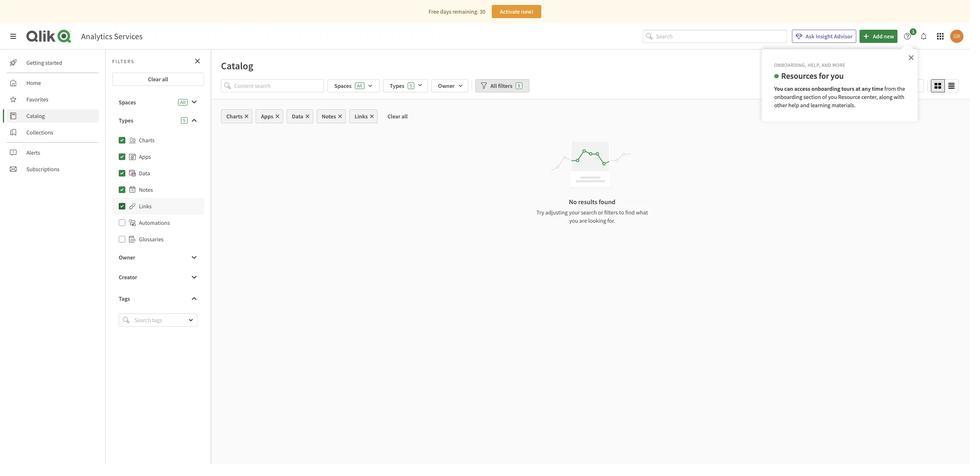Task type: vqa. For each thing, say whether or not it's contained in the screenshot.
Anyone to the bottom
no



Task type: locate. For each thing, give the bounding box(es) containing it.
1 horizontal spatial charts
[[226, 113, 243, 120]]

glossaries
[[139, 236, 164, 243]]

getting started
[[26, 59, 62, 66]]

0 horizontal spatial owner button
[[112, 251, 204, 264]]

0 vertical spatial charts
[[226, 113, 243, 120]]

Search tags text field
[[133, 313, 181, 327]]

0 vertical spatial clear
[[148, 75, 161, 83]]

3
[[912, 28, 915, 35]]

0 vertical spatial notes
[[322, 113, 336, 120]]

1 vertical spatial owner button
[[112, 251, 204, 264]]

1 vertical spatial links
[[139, 203, 152, 210]]

notes
[[322, 113, 336, 120], [139, 186, 153, 193]]

any
[[862, 85, 871, 92]]

all for the left clear all button
[[162, 75, 168, 83]]

you
[[831, 70, 844, 81], [829, 93, 837, 101], [569, 217, 578, 224]]

0 vertical spatial data
[[292, 113, 303, 120]]

materials.
[[832, 101, 856, 109]]

you down your
[[569, 217, 578, 224]]

onboarding inside from the onboarding section of you resource center, along with other help and learning materials.
[[775, 93, 803, 101]]

Search text field
[[656, 30, 788, 43]]

all
[[491, 82, 497, 90], [357, 82, 362, 89], [180, 99, 186, 105]]

1 horizontal spatial 5
[[410, 82, 412, 89]]

catalog
[[221, 59, 253, 72], [26, 112, 45, 120]]

at
[[856, 85, 861, 92]]

0 horizontal spatial spaces
[[119, 99, 136, 106]]

creator button
[[112, 271, 204, 284]]

favorites
[[26, 96, 48, 103]]

1 vertical spatial notes
[[139, 186, 153, 193]]

you right of
[[829, 93, 837, 101]]

0 vertical spatial types
[[390, 82, 405, 90]]

types
[[390, 82, 405, 90], [119, 117, 133, 124]]

switch view group
[[931, 79, 959, 92]]

analytics services
[[81, 31, 143, 41]]

now!
[[521, 8, 534, 15]]

notes inside notes button
[[322, 113, 336, 120]]

favorites link
[[7, 93, 99, 106]]

filters
[[498, 82, 513, 90], [605, 209, 618, 216]]

links up automations
[[139, 203, 152, 210]]

0 vertical spatial all
[[162, 75, 168, 83]]

0 horizontal spatial all
[[162, 75, 168, 83]]

your
[[569, 209, 580, 216]]

notes button
[[317, 109, 346, 123]]

1 vertical spatial types
[[119, 117, 133, 124]]

close sidebar menu image
[[10, 33, 16, 40]]

0 vertical spatial catalog
[[221, 59, 253, 72]]

1 vertical spatial data
[[139, 170, 150, 177]]

onboarding, help, and more
[[775, 62, 846, 68]]

from the onboarding section of you resource center, along with other help and learning materials.
[[775, 85, 907, 109]]

try
[[537, 209, 544, 216]]

0 horizontal spatial data
[[139, 170, 150, 177]]

onboarding down can
[[775, 93, 803, 101]]

for.
[[608, 217, 616, 224]]

other
[[775, 101, 788, 109]]

learning
[[811, 101, 831, 109]]

owner
[[438, 82, 455, 90], [119, 254, 135, 261]]

charts
[[226, 113, 243, 120], [139, 137, 155, 144]]

0 vertical spatial apps
[[261, 113, 273, 120]]

clear all button down the filters
[[112, 73, 204, 86]]

with
[[894, 93, 905, 101]]

to
[[619, 209, 624, 216]]

you
[[775, 85, 784, 92]]

0 vertical spatial and
[[822, 62, 832, 68]]

search tags image
[[123, 317, 130, 323]]

1 vertical spatial onboarding
[[775, 93, 803, 101]]

and
[[822, 62, 832, 68], [801, 101, 810, 109]]

clear all button right links button at the top left of the page
[[381, 109, 414, 123]]

0 vertical spatial onboarding
[[812, 85, 841, 92]]

2 vertical spatial you
[[569, 217, 578, 224]]

1 vertical spatial and
[[801, 101, 810, 109]]

1 vertical spatial you
[[829, 93, 837, 101]]

free
[[429, 8, 439, 15]]

notes right data button
[[322, 113, 336, 120]]

0 horizontal spatial owner
[[119, 254, 135, 261]]

you can access onboarding tours at any time
[[775, 85, 884, 92]]

charts inside charts button
[[226, 113, 243, 120]]

you inside no results found try adjusting your search or filters to find what you are looking for.
[[569, 217, 578, 224]]

0 horizontal spatial notes
[[139, 186, 153, 193]]

onboarding up of
[[812, 85, 841, 92]]

1 horizontal spatial links
[[355, 113, 368, 120]]

clear for the rightmost clear all button
[[388, 113, 401, 120]]

clear all
[[148, 75, 168, 83], [388, 113, 408, 120]]

links
[[355, 113, 368, 120], [139, 203, 152, 210]]

1 horizontal spatial apps
[[261, 113, 273, 120]]

clear all for the left clear all button
[[148, 75, 168, 83]]

0 vertical spatial filters
[[498, 82, 513, 90]]

collections link
[[7, 126, 99, 139]]

notes up automations
[[139, 186, 153, 193]]

0 horizontal spatial and
[[801, 101, 810, 109]]

1 vertical spatial apps
[[139, 153, 151, 160]]

and up for
[[822, 62, 832, 68]]

found
[[599, 198, 616, 206]]

1 horizontal spatial owner
[[438, 82, 455, 90]]

1 vertical spatial all
[[402, 113, 408, 120]]

filters
[[112, 58, 135, 64]]

home
[[26, 79, 41, 87]]

1 vertical spatial spaces
[[119, 99, 136, 106]]

insight
[[816, 33, 833, 40]]

1 vertical spatial charts
[[139, 137, 155, 144]]

greg robinson image
[[951, 30, 964, 43]]

owner button
[[431, 79, 468, 92], [112, 251, 204, 264]]

1 horizontal spatial clear all
[[388, 113, 408, 120]]

and down section
[[801, 101, 810, 109]]

0 horizontal spatial catalog
[[26, 112, 45, 120]]

apps
[[261, 113, 273, 120], [139, 153, 151, 160]]

0 vertical spatial clear all button
[[112, 73, 204, 86]]

spaces
[[335, 82, 352, 90], [119, 99, 136, 106]]

access
[[795, 85, 811, 92]]

0 horizontal spatial onboarding
[[775, 93, 803, 101]]

0 vertical spatial spaces
[[335, 82, 352, 90]]

0 horizontal spatial filters
[[498, 82, 513, 90]]

links right notes button
[[355, 113, 368, 120]]

clear all for the rightmost clear all button
[[388, 113, 408, 120]]

spaces inside "filters" region
[[335, 82, 352, 90]]

search tags element
[[123, 317, 130, 323]]

collections
[[26, 129, 53, 136]]

add new
[[873, 33, 895, 40]]

0 horizontal spatial clear
[[148, 75, 161, 83]]

all
[[162, 75, 168, 83], [402, 113, 408, 120]]

find
[[626, 209, 635, 216]]

alerts
[[26, 149, 40, 156]]

1 horizontal spatial all
[[402, 113, 408, 120]]

onboarding,
[[775, 62, 807, 68]]

more
[[833, 62, 846, 68]]

1 horizontal spatial notes
[[322, 113, 336, 120]]

you down more
[[831, 70, 844, 81]]

clear
[[148, 75, 161, 83], [388, 113, 401, 120]]

1 vertical spatial filters
[[605, 209, 618, 216]]

filters region
[[211, 78, 971, 99]]

ask insight advisor
[[806, 33, 853, 40]]

1 horizontal spatial spaces
[[335, 82, 352, 90]]

0 vertical spatial owner button
[[431, 79, 468, 92]]

1 vertical spatial clear all
[[388, 113, 408, 120]]

charts button
[[221, 109, 253, 123]]

clear all button
[[112, 73, 204, 86], [381, 109, 414, 123]]

1 horizontal spatial data
[[292, 113, 303, 120]]

0 vertical spatial clear all
[[148, 75, 168, 83]]

what
[[636, 209, 648, 216]]

0 vertical spatial owner
[[438, 82, 455, 90]]

0 horizontal spatial clear all
[[148, 75, 168, 83]]

activate now!
[[500, 8, 534, 15]]

1 vertical spatial catalog
[[26, 112, 45, 120]]

data
[[292, 113, 303, 120], [139, 170, 150, 177]]

1 horizontal spatial onboarding
[[812, 85, 841, 92]]

Recently used field
[[872, 79, 924, 92]]

0 horizontal spatial 5
[[183, 117, 186, 123]]

onboarding
[[812, 85, 841, 92], [775, 93, 803, 101]]

and inside from the onboarding section of you resource center, along with other help and learning materials.
[[801, 101, 810, 109]]

resources
[[782, 70, 818, 81]]

0 vertical spatial links
[[355, 113, 368, 120]]

1 horizontal spatial clear
[[388, 113, 401, 120]]

days
[[440, 8, 452, 15]]

1 vertical spatial owner
[[119, 254, 135, 261]]

0 horizontal spatial apps
[[139, 153, 151, 160]]

1 horizontal spatial catalog
[[221, 59, 253, 72]]

1 horizontal spatial owner button
[[431, 79, 468, 92]]

automations
[[139, 219, 170, 226]]

1 vertical spatial clear all button
[[381, 109, 414, 123]]

1 vertical spatial clear
[[388, 113, 401, 120]]

results
[[579, 198, 598, 206]]

home link
[[7, 76, 99, 90]]

5
[[410, 82, 412, 89], [518, 82, 521, 89], [183, 117, 186, 123]]

apps inside "apps" button
[[261, 113, 273, 120]]

1 horizontal spatial filters
[[605, 209, 618, 216]]

open image
[[188, 318, 193, 323]]

section
[[804, 93, 821, 101]]

1 horizontal spatial types
[[390, 82, 405, 90]]



Task type: describe. For each thing, give the bounding box(es) containing it.
×
[[909, 51, 914, 63]]

× button
[[909, 51, 914, 63]]

creator
[[119, 273, 137, 281]]

all for the rightmost clear all button
[[402, 113, 408, 120]]

resources for you
[[782, 70, 844, 81]]

1 horizontal spatial all
[[357, 82, 362, 89]]

filters inside "filters" region
[[498, 82, 513, 90]]

getting started link
[[7, 56, 99, 69]]

catalog link
[[7, 109, 99, 123]]

Content search text field
[[234, 79, 324, 92]]

subscriptions
[[26, 165, 59, 173]]

alerts link
[[7, 146, 99, 159]]

are
[[580, 217, 587, 224]]

new
[[884, 33, 895, 40]]

started
[[45, 59, 62, 66]]

can
[[785, 85, 794, 92]]

data inside button
[[292, 113, 303, 120]]

subscriptions link
[[7, 163, 99, 176]]

ask
[[806, 33, 815, 40]]

links button
[[349, 109, 378, 123]]

3 button
[[901, 28, 919, 43]]

no results found try adjusting your search or filters to find what you are looking for.
[[537, 198, 648, 224]]

time
[[872, 85, 884, 92]]

along
[[879, 93, 893, 101]]

filters inside no results found try adjusting your search or filters to find what you are looking for.
[[605, 209, 618, 216]]

activate now! link
[[492, 5, 542, 18]]

navigation pane element
[[0, 53, 105, 179]]

for
[[819, 70, 829, 81]]

0 horizontal spatial all
[[180, 99, 186, 105]]

activate
[[500, 8, 520, 15]]

help,
[[808, 62, 821, 68]]

0 horizontal spatial charts
[[139, 137, 155, 144]]

owner inside "filters" region
[[438, 82, 455, 90]]

from
[[885, 85, 896, 92]]

services
[[114, 31, 143, 41]]

tours
[[842, 85, 855, 92]]

30
[[480, 8, 486, 15]]

or
[[598, 209, 603, 216]]

apps button
[[256, 109, 283, 123]]

search
[[581, 209, 597, 216]]

2 horizontal spatial all
[[491, 82, 497, 90]]

0 horizontal spatial links
[[139, 203, 152, 210]]

remaining:
[[453, 8, 479, 15]]

free days remaining: 30
[[429, 8, 486, 15]]

recently used
[[877, 82, 911, 90]]

tags
[[119, 295, 130, 302]]

of
[[823, 93, 827, 101]]

tags button
[[112, 292, 204, 305]]

data button
[[287, 109, 313, 123]]

2 horizontal spatial 5
[[518, 82, 521, 89]]

resource
[[839, 93, 861, 101]]

adjusting
[[546, 209, 568, 216]]

you inside from the onboarding section of you resource center, along with other help and learning materials.
[[829, 93, 837, 101]]

advisor
[[834, 33, 853, 40]]

clear for the left clear all button
[[148, 75, 161, 83]]

ask insight advisor button
[[792, 30, 857, 43]]

links inside button
[[355, 113, 368, 120]]

types inside "filters" region
[[390, 82, 405, 90]]

× dialog
[[762, 49, 919, 122]]

analytics
[[81, 31, 112, 41]]

used
[[899, 82, 911, 90]]

0 horizontal spatial types
[[119, 117, 133, 124]]

add new button
[[860, 30, 898, 43]]

1 horizontal spatial clear all button
[[381, 109, 414, 123]]

the
[[898, 85, 906, 92]]

getting
[[26, 59, 44, 66]]

0 horizontal spatial clear all button
[[112, 73, 204, 86]]

analytics services element
[[81, 31, 143, 41]]

help
[[789, 101, 799, 109]]

all filters
[[491, 82, 513, 90]]

0 vertical spatial you
[[831, 70, 844, 81]]

catalog inside navigation pane element
[[26, 112, 45, 120]]

no
[[569, 198, 577, 206]]

1 horizontal spatial and
[[822, 62, 832, 68]]

recently
[[877, 82, 898, 90]]

owner button inside "filters" region
[[431, 79, 468, 92]]

looking
[[588, 217, 607, 224]]

add
[[873, 33, 883, 40]]

searchbar element
[[643, 30, 788, 43]]

center,
[[862, 93, 878, 101]]



